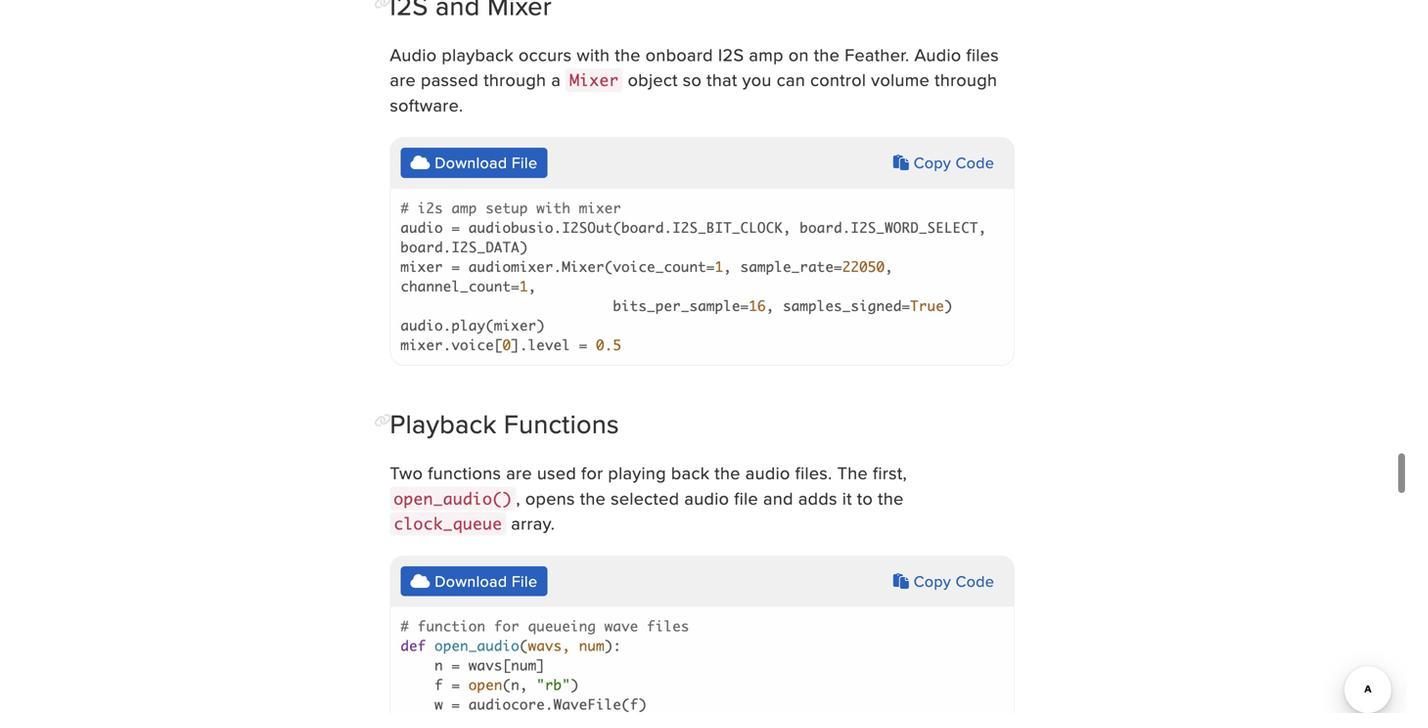 Task type: vqa. For each thing, say whether or not it's contained in the screenshot.
1st Copy Code LINK from the bottom
yes



Task type: describe. For each thing, give the bounding box(es) containing it.
cloud image
[[410, 573, 430, 589]]

the up control
[[814, 42, 840, 67]]

functions
[[428, 461, 501, 486]]

can
[[777, 67, 806, 92]]

0 ].level = 0.5
[[503, 337, 622, 354]]

object
[[628, 67, 678, 92]]

files inside # function for queueing wave files def open_audio ( wavs, num
[[647, 618, 690, 635]]

open_audio
[[435, 638, 520, 655]]

download file for # function for queueing wave files
[[430, 570, 538, 592]]

code for , samples_signed=
[[956, 151, 995, 174]]

, up ].level
[[528, 278, 537, 295]]

playback
[[390, 405, 497, 443]]

the up object
[[615, 42, 641, 67]]

passed
[[421, 67, 479, 92]]

queueing
[[528, 618, 596, 635]]

used
[[537, 461, 577, 486]]

clock_queue
[[394, 514, 502, 534]]

control
[[810, 67, 866, 92]]

): n = wavs[num] f =
[[401, 638, 622, 694]]

a
[[551, 67, 561, 92]]

playing
[[608, 461, 666, 486]]

) for ) w = audiocore.wavefile(f
[[571, 677, 579, 694]]

= inside ) w = audiocore.wavefile(f
[[452, 697, 460, 714]]

1 horizontal spatial audio
[[685, 486, 729, 511]]

copy for ) w = audiocore.wavefile(f
[[914, 570, 951, 592]]

array.
[[511, 511, 555, 536]]

through inside audio playback occurs with the onboard i2s amp on the feather. audio files are passed through a
[[484, 67, 546, 92]]

1 horizontal spatial mixer
[[579, 200, 622, 217]]

= right f
[[452, 677, 460, 694]]

sample_rate=
[[741, 258, 843, 275]]

clipboard image
[[893, 573, 909, 589]]

n
[[435, 657, 443, 675]]

two
[[390, 461, 423, 486]]

link image
[[374, 414, 392, 428]]

clipboard image
[[893, 155, 909, 170]]

copy for , samples_signed=
[[914, 151, 951, 174]]

cloud image
[[410, 155, 430, 170]]

link image
[[374, 0, 392, 9]]

with inside # i2s amp setup with mixer audio = audiobusio.i2sout(board.i2s_bit_clock, board.i2s_word_select, board.i2s_data) mixer = audiomixer.mixer(voice_count=
[[537, 200, 571, 217]]

bits_per_sample=
[[613, 298, 749, 315]]

playback
[[442, 42, 514, 67]]

i2s
[[718, 42, 744, 67]]

num
[[579, 638, 605, 655]]

open
[[469, 677, 503, 694]]

wave
[[605, 618, 639, 635]]

audio.play(mixer)
[[401, 317, 545, 334]]

board.i2s_data)
[[401, 239, 528, 256]]

0 horizontal spatial mixer
[[401, 258, 443, 275]]

2 audio from the left
[[915, 42, 962, 67]]

that
[[707, 67, 738, 92]]

# function for queueing wave files def open_audio ( wavs, num
[[401, 618, 690, 655]]

download file link for # i2s amp setup with mixer
[[401, 148, 547, 178]]

wavs,
[[528, 638, 571, 655]]

) audio.play(mixer) mixer.voice[
[[401, 298, 953, 354]]

mixer
[[570, 71, 619, 90]]

download file for # i2s amp setup with mixer
[[430, 151, 538, 174]]

= up "channel_count="
[[452, 258, 460, 275]]

amp inside # i2s amp setup with mixer audio = audiobusio.i2sout(board.i2s_bit_clock, board.i2s_word_select, board.i2s_data) mixer = audiomixer.mixer(voice_count=
[[452, 200, 477, 217]]

samples_signed=
[[783, 298, 911, 315]]

volume
[[871, 67, 930, 92]]

first,
[[873, 461, 907, 486]]

the
[[837, 461, 868, 486]]

it
[[843, 486, 852, 511]]

# i2s amp setup with mixer audio = audiobusio.i2sout(board.i2s_bit_clock, board.i2s_word_select, board.i2s_data) mixer = audiomixer.mixer(voice_count=
[[401, 200, 995, 275]]

through inside object so that you can control volume through software.
[[935, 67, 998, 92]]

the right opens
[[580, 486, 606, 511]]

2 code element element from the top
[[390, 556, 1015, 714]]

, up bits_per_sample=
[[724, 258, 732, 275]]

"rb"
[[537, 677, 571, 694]]

code for ) w = audiocore.wavefile(f
[[956, 570, 995, 592]]

2 horizontal spatial audio
[[746, 461, 790, 486]]

are inside the two functions are used for playing back the audio files. the first, open_audio() , opens the selected audio file and adds it to the clock_queue array.
[[506, 461, 532, 486]]

= up board.i2s_data)
[[452, 219, 460, 236]]

, inside the two functions are used for playing back the audio files. the first, open_audio() , opens the selected audio file and adds it to the clock_queue array.
[[516, 486, 521, 511]]

audiomixer.mixer(voice_count=
[[469, 258, 715, 275]]

, bits_per_sample= 16 , samples_signed= true
[[401, 278, 945, 315]]

function
[[418, 618, 486, 635]]

files.
[[795, 461, 833, 486]]

open_audio()
[[394, 489, 512, 509]]

file for open
[[512, 570, 538, 592]]



Task type: locate. For each thing, give the bounding box(es) containing it.
0 vertical spatial file
[[512, 151, 538, 174]]

1 vertical spatial file
[[512, 570, 538, 592]]

onboard
[[646, 42, 713, 67]]

0 horizontal spatial audio
[[401, 219, 443, 236]]

so
[[683, 67, 702, 92]]

you
[[742, 67, 772, 92]]

download file up setup
[[430, 151, 538, 174]]

copy right clipboard image
[[914, 151, 951, 174]]

1 horizontal spatial audio
[[915, 42, 962, 67]]

1 vertical spatial code
[[956, 570, 995, 592]]

0 vertical spatial mixer
[[579, 200, 622, 217]]

) down board.i2s_word_select,
[[945, 298, 953, 315]]

amp up you
[[749, 42, 784, 67]]

= right "n"
[[452, 657, 460, 675]]

mixer up audiobusio.i2sout(board.i2s_bit_clock,
[[579, 200, 622, 217]]

1 up ].level
[[520, 278, 528, 295]]

file down array.
[[512, 570, 538, 592]]

1 horizontal spatial for
[[581, 461, 603, 486]]

audio
[[401, 219, 443, 236], [746, 461, 790, 486], [685, 486, 729, 511]]

code right clipboard image
[[956, 151, 995, 174]]

2 code from the top
[[956, 570, 995, 592]]

(n,
[[503, 677, 528, 694]]

0 horizontal spatial with
[[537, 200, 571, 217]]

, inside , channel_count=
[[885, 258, 894, 275]]

download file link for # function for queueing wave files
[[401, 567, 547, 597]]

, down board.i2s_word_select,
[[885, 258, 894, 275]]

2 download file from the top
[[430, 570, 538, 592]]

software.
[[390, 92, 463, 117]]

def
[[401, 638, 426, 655]]

0 vertical spatial copy
[[914, 151, 951, 174]]

0.5
[[596, 337, 622, 354]]

i2s
[[418, 200, 443, 217]]

mixer up "channel_count="
[[401, 258, 443, 275]]

files
[[967, 42, 999, 67], [647, 618, 690, 635]]

, down sample_rate= on the right of page
[[766, 298, 775, 315]]

# inside # i2s amp setup with mixer audio = audiobusio.i2sout(board.i2s_bit_clock, board.i2s_word_select, board.i2s_data) mixer = audiomixer.mixer(voice_count=
[[401, 200, 409, 217]]

code
[[956, 151, 995, 174], [956, 570, 995, 592]]

].level
[[511, 337, 571, 354]]

feather.
[[845, 42, 910, 67]]

file for 1
[[512, 151, 538, 174]]

adds
[[798, 486, 838, 511]]

setup
[[486, 200, 528, 217]]

download file link up function
[[401, 567, 547, 597]]

occurs
[[519, 42, 572, 67]]

w
[[435, 697, 443, 714]]

=
[[452, 219, 460, 236], [452, 258, 460, 275], [579, 337, 588, 354], [452, 657, 460, 675], [452, 677, 460, 694], [452, 697, 460, 714]]

with
[[577, 42, 610, 67], [537, 200, 571, 217]]

opens
[[525, 486, 575, 511]]

#
[[401, 200, 409, 217], [401, 618, 409, 635]]

1 through from the left
[[484, 67, 546, 92]]

,
[[724, 258, 732, 275], [885, 258, 894, 275], [528, 278, 537, 295], [766, 298, 775, 315], [516, 486, 521, 511]]

for right used
[[581, 461, 603, 486]]

# inside # function for queueing wave files def open_audio ( wavs, num
[[401, 618, 409, 635]]

through down occurs
[[484, 67, 546, 92]]

file
[[512, 151, 538, 174], [512, 570, 538, 592]]

true
[[911, 298, 945, 315]]

audio up volume
[[915, 42, 962, 67]]

1 audio from the left
[[390, 42, 437, 67]]

copy
[[914, 151, 951, 174], [914, 570, 951, 592]]

2 copy from the top
[[914, 570, 951, 592]]

audio playback occurs with the onboard i2s amp on the feather. audio files are passed through a
[[390, 42, 999, 92]]

are inside audio playback occurs with the onboard i2s amp on the feather. audio files are passed through a
[[390, 67, 416, 92]]

audio inside # i2s amp setup with mixer audio = audiobusio.i2sout(board.i2s_bit_clock, board.i2s_word_select, board.i2s_data) mixer = audiomixer.mixer(voice_count=
[[401, 219, 443, 236]]

1 vertical spatial #
[[401, 618, 409, 635]]

1 horizontal spatial through
[[935, 67, 998, 92]]

(
[[520, 638, 528, 655]]

1 for 1 , sample_rate= 22050
[[715, 258, 724, 275]]

= right w
[[452, 697, 460, 714]]

mixer.voice[
[[401, 337, 503, 354]]

2 file from the top
[[512, 570, 538, 592]]

1 vertical spatial files
[[647, 618, 690, 635]]

download up function
[[435, 570, 507, 592]]

with inside audio playback occurs with the onboard i2s amp on the feather. audio files are passed through a
[[577, 42, 610, 67]]

) down wavs,
[[571, 677, 579, 694]]

download for # i2s amp setup with mixer
[[435, 151, 507, 174]]

file up setup
[[512, 151, 538, 174]]

1 vertical spatial for
[[494, 618, 520, 635]]

, up array.
[[516, 486, 521, 511]]

= left 0.5
[[579, 337, 588, 354]]

0 horizontal spatial are
[[390, 67, 416, 92]]

1 code element element from the top
[[390, 137, 1015, 372]]

1 download from the top
[[435, 151, 507, 174]]

mixer
[[579, 200, 622, 217], [401, 258, 443, 275]]

0 horizontal spatial amp
[[452, 200, 477, 217]]

1 vertical spatial code element element
[[390, 556, 1015, 714]]

are left used
[[506, 461, 532, 486]]

download right cloud image
[[435, 151, 507, 174]]

with right setup
[[537, 200, 571, 217]]

1 up bits_per_sample=
[[715, 258, 724, 275]]

0 vertical spatial download
[[435, 151, 507, 174]]

are
[[390, 67, 416, 92], [506, 461, 532, 486]]

through
[[484, 67, 546, 92], [935, 67, 998, 92]]

0 horizontal spatial audio
[[390, 42, 437, 67]]

0 vertical spatial download file
[[430, 151, 538, 174]]

wavs[num]
[[469, 657, 545, 675]]

the up file
[[715, 461, 741, 486]]

1 horizontal spatial files
[[967, 42, 999, 67]]

for
[[581, 461, 603, 486], [494, 618, 520, 635]]

audio up and
[[746, 461, 790, 486]]

1 vertical spatial copy code
[[909, 570, 995, 592]]

1 file from the top
[[512, 151, 538, 174]]

0 vertical spatial download file link
[[401, 148, 547, 178]]

download
[[435, 151, 507, 174], [435, 570, 507, 592]]

1 copy code link from the top
[[893, 151, 995, 174]]

copy code link for , samples_signed=
[[893, 151, 995, 174]]

audio down i2s
[[401, 219, 443, 236]]

1 vertical spatial copy code link
[[893, 570, 995, 592]]

download file link up setup
[[401, 148, 547, 178]]

0 vertical spatial code element element
[[390, 137, 1015, 372]]

2 copy code link from the top
[[893, 570, 995, 592]]

selected
[[611, 486, 680, 511]]

functions
[[504, 405, 620, 443]]

amp
[[749, 42, 784, 67], [452, 200, 477, 217]]

1 horizontal spatial )
[[945, 298, 953, 315]]

# left i2s
[[401, 200, 409, 217]]

audio down back
[[685, 486, 729, 511]]

# for # function for queueing wave files def open_audio ( wavs, num
[[401, 618, 409, 635]]

) inside ) audio.play(mixer) mixer.voice[
[[945, 298, 953, 315]]

copy code link for ) w = audiocore.wavefile(f
[[893, 570, 995, 592]]

2 # from the top
[[401, 618, 409, 635]]

0 vertical spatial #
[[401, 200, 409, 217]]

for inside # function for queueing wave files def open_audio ( wavs, num
[[494, 618, 520, 635]]

for up open_audio
[[494, 618, 520, 635]]

0 vertical spatial copy code
[[909, 151, 995, 174]]

1 horizontal spatial amp
[[749, 42, 784, 67]]

for inside the two functions are used for playing back the audio files. the first, open_audio() , opens the selected audio file and adds it to the clock_queue array.
[[581, 461, 603, 486]]

1 # from the top
[[401, 200, 409, 217]]

code element element
[[390, 137, 1015, 372], [390, 556, 1015, 714]]

0 horizontal spatial 1
[[520, 278, 528, 295]]

copy right clipboard icon
[[914, 570, 951, 592]]

) for ) audio.play(mixer) mixer.voice[
[[945, 298, 953, 315]]

0 horizontal spatial for
[[494, 618, 520, 635]]

1 vertical spatial download
[[435, 570, 507, 592]]

the
[[615, 42, 641, 67], [814, 42, 840, 67], [715, 461, 741, 486], [580, 486, 606, 511], [878, 486, 904, 511]]

1 , sample_rate= 22050
[[715, 258, 885, 275]]

and
[[763, 486, 794, 511]]

channel_count=
[[401, 278, 520, 295]]

to
[[857, 486, 873, 511]]

1 horizontal spatial with
[[577, 42, 610, 67]]

audio
[[390, 42, 437, 67], [915, 42, 962, 67]]

1 vertical spatial copy
[[914, 570, 951, 592]]

playback functions
[[390, 405, 620, 443]]

amp inside audio playback occurs with the onboard i2s amp on the feather. audio files are passed through a
[[749, 42, 784, 67]]

files inside audio playback occurs with the onboard i2s amp on the feather. audio files are passed through a
[[967, 42, 999, 67]]

0 horizontal spatial )
[[571, 677, 579, 694]]

two functions are used for playing back the audio files. the first, open_audio() , opens the selected audio file and adds it to the clock_queue array.
[[390, 461, 907, 536]]

1 vertical spatial are
[[506, 461, 532, 486]]

download file link
[[401, 148, 547, 178], [401, 567, 547, 597]]

0 vertical spatial amp
[[749, 42, 784, 67]]

1 download file link from the top
[[401, 148, 547, 178]]

1 download file from the top
[[430, 151, 538, 174]]

back
[[671, 461, 710, 486]]

f
[[435, 677, 443, 694]]

2 download from the top
[[435, 570, 507, 592]]

1 copy from the top
[[914, 151, 951, 174]]

, channel_count=
[[401, 258, 902, 295]]

2 copy code from the top
[[909, 570, 995, 592]]

copy code link
[[893, 151, 995, 174], [893, 570, 995, 592]]

download for # function for queueing wave files
[[435, 570, 507, 592]]

1 vertical spatial download file
[[430, 570, 538, 592]]

on
[[789, 42, 809, 67]]

2 through from the left
[[935, 67, 998, 92]]

0 vertical spatial files
[[967, 42, 999, 67]]

0 horizontal spatial files
[[647, 618, 690, 635]]

1 copy code from the top
[[909, 151, 995, 174]]

1 vertical spatial 1
[[520, 278, 528, 295]]

) inside ) w = audiocore.wavefile(f
[[571, 677, 579, 694]]

1
[[715, 258, 724, 275], [520, 278, 528, 295]]

0 vertical spatial for
[[581, 461, 603, 486]]

audiobusio.i2sout(board.i2s_bit_clock,
[[469, 219, 792, 236]]

amp right i2s
[[452, 200, 477, 217]]

object so that you can control volume through software.
[[390, 67, 998, 117]]

audio up passed
[[390, 42, 437, 67]]

1 horizontal spatial 1
[[715, 258, 724, 275]]

0 vertical spatial copy code link
[[893, 151, 995, 174]]

):
[[605, 638, 622, 655]]

1 vertical spatial mixer
[[401, 258, 443, 275]]

22050
[[843, 258, 885, 275]]

1 vertical spatial amp
[[452, 200, 477, 217]]

code right clipboard icon
[[956, 570, 995, 592]]

download file up function
[[430, 570, 538, 592]]

board.i2s_word_select,
[[800, 219, 987, 236]]

1 horizontal spatial are
[[506, 461, 532, 486]]

1 code from the top
[[956, 151, 995, 174]]

copy code for ) w = audiocore.wavefile(f
[[909, 570, 995, 592]]

are up software.
[[390, 67, 416, 92]]

copy code for , samples_signed=
[[909, 151, 995, 174]]

1 vertical spatial with
[[537, 200, 571, 217]]

1 vertical spatial )
[[571, 677, 579, 694]]

0 vertical spatial with
[[577, 42, 610, 67]]

0 horizontal spatial through
[[484, 67, 546, 92]]

through right volume
[[935, 67, 998, 92]]

# for # i2s amp setup with mixer audio = audiobusio.i2sout(board.i2s_bit_clock, board.i2s_word_select, board.i2s_data) mixer = audiomixer.mixer(voice_count=
[[401, 200, 409, 217]]

0 vertical spatial are
[[390, 67, 416, 92]]

0 vertical spatial 1
[[715, 258, 724, 275]]

0
[[503, 337, 511, 354]]

0 vertical spatial code
[[956, 151, 995, 174]]

1 for 1
[[520, 278, 528, 295]]

the down first,
[[878, 486, 904, 511]]

2 download file link from the top
[[401, 567, 547, 597]]

1 vertical spatial download file link
[[401, 567, 547, 597]]

with up mixer
[[577, 42, 610, 67]]

16
[[749, 298, 766, 315]]

copy code
[[909, 151, 995, 174], [909, 570, 995, 592]]

file
[[734, 486, 759, 511]]

open (n, "rb"
[[469, 677, 571, 694]]

0 vertical spatial )
[[945, 298, 953, 315]]

# up def
[[401, 618, 409, 635]]

) w = audiocore.wavefile(f
[[401, 677, 647, 714]]



